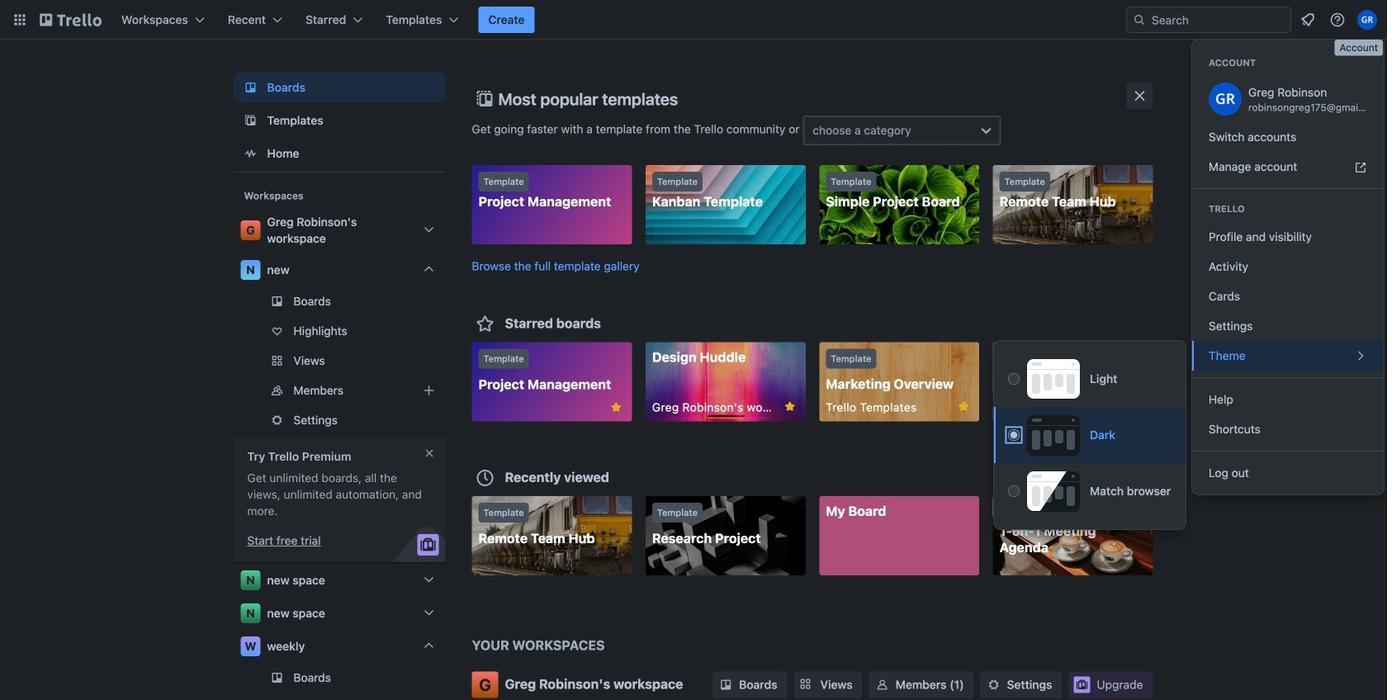 Task type: locate. For each thing, give the bounding box(es) containing it.
open information menu image
[[1329, 12, 1346, 28]]

sm image
[[874, 677, 891, 693], [985, 677, 1002, 693]]

primary element
[[0, 0, 1387, 40]]

0 notifications image
[[1298, 10, 1318, 30]]

greg robinson (gregrobinson96) image
[[1357, 10, 1377, 30]]

Search field
[[1126, 7, 1291, 33]]

option group
[[994, 351, 1186, 519]]

click to unstar this board. it will be removed from your starred list. image
[[609, 400, 624, 415]]

tooltip
[[1335, 40, 1383, 56]]

board image
[[241, 78, 260, 97]]

0 horizontal spatial sm image
[[874, 677, 891, 693]]

2 sm image from the left
[[985, 677, 1002, 693]]

1 horizontal spatial sm image
[[985, 677, 1002, 693]]

None radio
[[1008, 429, 1020, 441]]

search image
[[1133, 13, 1146, 26]]

sm image
[[718, 677, 734, 693]]

None radio
[[1008, 373, 1020, 385], [1008, 485, 1020, 497], [1008, 373, 1020, 385], [1008, 485, 1020, 497]]



Task type: describe. For each thing, give the bounding box(es) containing it.
template board image
[[241, 111, 260, 130]]

home image
[[241, 144, 260, 163]]

back to home image
[[40, 7, 102, 33]]

1 sm image from the left
[[874, 677, 891, 693]]

greg robinson (gregrobinson96) image
[[1209, 83, 1242, 116]]

add image
[[419, 381, 439, 400]]



Task type: vqa. For each thing, say whether or not it's contained in the screenshot.
Template within the template simple project board
no



